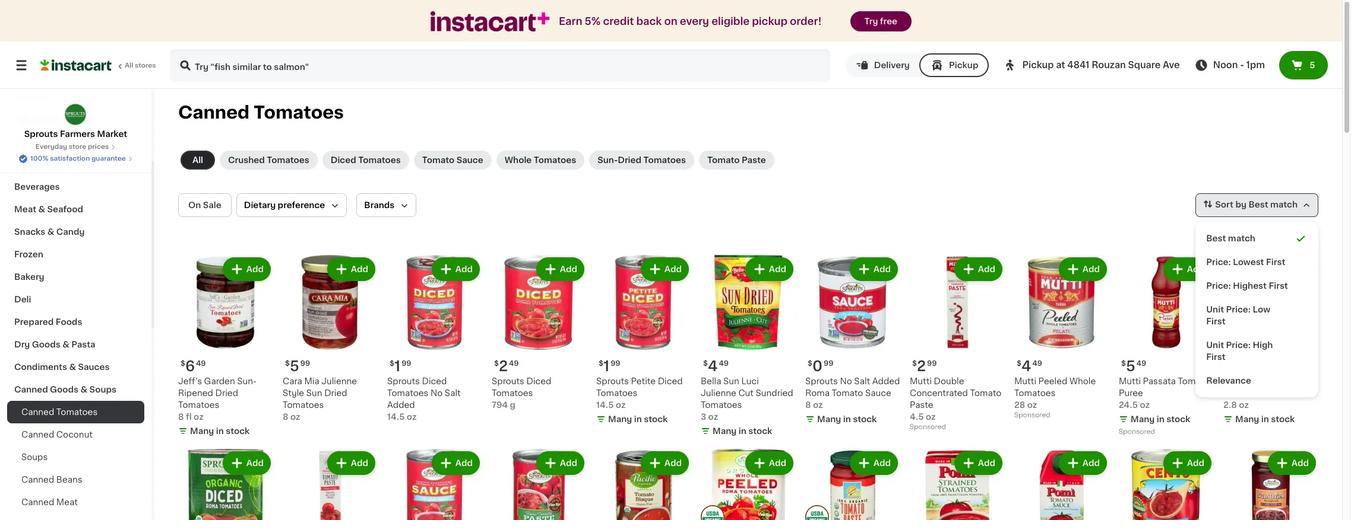 Task type: vqa. For each thing, say whether or not it's contained in the screenshot.


Task type: locate. For each thing, give the bounding box(es) containing it.
0 vertical spatial sun
[[723, 378, 739, 386]]

1 vertical spatial added
[[387, 402, 415, 410]]

sponsored badge image down '4.5'
[[910, 424, 946, 431]]

canned tomatoes up canned coconut
[[21, 409, 98, 417]]

0 vertical spatial no
[[840, 378, 852, 386]]

4 49 from the left
[[1033, 361, 1042, 368]]

mia
[[304, 378, 319, 386]]

1 horizontal spatial 14.5
[[596, 402, 614, 410]]

julienne right the mia
[[322, 378, 357, 386]]

1 horizontal spatial meat
[[56, 499, 78, 507]]

2 49 from the left
[[509, 361, 519, 368]]

1 horizontal spatial salt
[[854, 378, 870, 386]]

4 up bella
[[708, 360, 718, 374]]

stock down the amore sun-dried tomato paste 2.8 oz
[[1271, 416, 1295, 424]]

pickup inside 'button'
[[949, 61, 979, 69]]

1 horizontal spatial sun
[[723, 378, 739, 386]]

2 $ 1 99 from the left
[[599, 360, 620, 374]]

& down beverages
[[38, 206, 45, 214]]

highest
[[1233, 282, 1267, 290]]

8 inside cara mia julienne style sun dried tomatoes 8 oz
[[283, 413, 288, 422]]

best match up price: lowest first
[[1207, 235, 1256, 243]]

1 up sprouts petite diced tomatoes 14.5 oz
[[603, 360, 610, 374]]

sun left luci
[[723, 378, 739, 386]]

1 vertical spatial canned tomatoes
[[21, 409, 98, 417]]

2 1 from the left
[[603, 360, 610, 374]]

salt
[[854, 378, 870, 386], [445, 390, 461, 398]]

& for snacks
[[47, 228, 54, 236]]

$ up 28
[[1017, 361, 1022, 368]]

8 left "fl"
[[178, 413, 184, 422]]

2 horizontal spatial sun-
[[1253, 378, 1273, 386]]

5
[[1310, 61, 1315, 69], [290, 360, 299, 374], [1126, 360, 1136, 374]]

5 for $ 5 99
[[290, 360, 299, 374]]

tomatoes inside sprouts petite diced tomatoes 14.5 oz
[[596, 390, 638, 398]]

1 mutti from the left
[[910, 378, 932, 386]]

goods down condiments & sauces at the left
[[50, 386, 78, 394]]

49 inside $ 5 49
[[1137, 361, 1146, 368]]

mutti inside mutti double concentrated tomato paste 4.5 oz
[[910, 378, 932, 386]]

5 49 from the left
[[1137, 361, 1146, 368]]

unit price: high first option
[[1201, 334, 1314, 369]]

sort by
[[1215, 201, 1247, 209]]

sprouts inside sprouts diced tomatoes 794 g
[[492, 378, 524, 386]]

0 horizontal spatial 4
[[708, 360, 718, 374]]

credit
[[603, 17, 634, 26]]

all left the stores
[[125, 62, 133, 69]]

bakery
[[14, 273, 44, 282]]

2 4 from the left
[[1022, 360, 1031, 374]]

unit
[[1207, 306, 1224, 314], [1207, 342, 1224, 350]]

canned up canned coconut
[[21, 409, 54, 417]]

1 $ 4 49 from the left
[[703, 360, 729, 374]]

goods down prepared foods
[[32, 341, 60, 349]]

0 horizontal spatial julienne
[[322, 378, 357, 386]]

in down 'bella sun luci julienne cut sundried tomatoes 3 oz'
[[739, 428, 746, 436]]

$ inside $ 2 49
[[494, 361, 499, 368]]

1 horizontal spatial all
[[192, 156, 203, 165]]

added
[[872, 378, 900, 386], [387, 402, 415, 410]]

& inside condiments & sauces link
[[69, 364, 76, 372]]

1 horizontal spatial mutti
[[1015, 378, 1037, 386]]

product group
[[178, 255, 273, 440], [283, 255, 378, 424], [387, 255, 482, 424], [492, 255, 587, 412], [596, 255, 691, 428], [701, 255, 796, 440], [805, 255, 900, 428], [910, 255, 1005, 434], [1015, 255, 1110, 422], [1119, 255, 1214, 439], [1224, 255, 1319, 428], [178, 450, 273, 521], [283, 450, 378, 521], [387, 450, 482, 521], [492, 450, 587, 521], [596, 450, 691, 521], [701, 450, 796, 521], [805, 450, 900, 521], [910, 450, 1005, 521], [1015, 450, 1110, 521], [1119, 450, 1214, 521], [1224, 450, 1319, 521]]

sponsored badge image down 24.5
[[1119, 429, 1155, 436]]

& left pasta
[[62, 341, 69, 349]]

0 vertical spatial salt
[[854, 378, 870, 386]]

amore sun-dried tomato paste 2.8 oz
[[1224, 378, 1296, 410]]

$ for mutti peeled whole tomatoes
[[1017, 361, 1022, 368]]

0 horizontal spatial all
[[125, 62, 133, 69]]

4 $ from the left
[[494, 361, 499, 368]]

product group containing 6
[[178, 255, 273, 440]]

& for condiments
[[69, 364, 76, 372]]

stock down jeff's garden sun- ripened dried tomatoes 8 fl oz
[[226, 428, 250, 436]]

all for all stores
[[125, 62, 133, 69]]

2 unit from the top
[[1207, 342, 1224, 350]]

0 horizontal spatial pickup
[[949, 61, 979, 69]]

match up price: lowest first
[[1228, 235, 1256, 243]]

item badge image
[[701, 506, 725, 521], [805, 506, 829, 521]]

2 2 from the left
[[917, 360, 926, 374]]

0 vertical spatial goods
[[32, 341, 60, 349]]

dry
[[14, 341, 30, 349]]

1 horizontal spatial 8
[[283, 413, 288, 422]]

price: left low
[[1226, 306, 1251, 314]]

julienne
[[322, 378, 357, 386], [701, 390, 736, 398]]

99 up sprouts petite diced tomatoes 14.5 oz
[[611, 361, 620, 368]]

0 horizontal spatial canned tomatoes
[[21, 409, 98, 417]]

99 for mutti double concentrated tomato paste
[[927, 361, 937, 368]]

many for 4
[[713, 428, 737, 436]]

many down roma
[[817, 416, 841, 424]]

& left 'eggs'
[[39, 160, 46, 169]]

$ up the sprouts diced tomatoes no salt added 14.5 oz
[[390, 361, 394, 368]]

0 horizontal spatial $ 1 99
[[390, 360, 411, 374]]

$ inside $ 2 99
[[912, 361, 917, 368]]

1 vertical spatial whole
[[1070, 378, 1096, 386]]

1 vertical spatial paste
[[1257, 390, 1281, 398]]

10 $ from the left
[[1121, 361, 1126, 368]]

5 $ from the left
[[599, 361, 603, 368]]

crushed
[[228, 156, 265, 165]]

7 $ from the left
[[808, 361, 812, 368]]

1 vertical spatial sauce
[[865, 390, 891, 398]]

49 right 6
[[196, 361, 206, 368]]

canned up canned meat
[[21, 476, 54, 485]]

$ 4 49
[[703, 360, 729, 374], [1017, 360, 1042, 374]]

sun-dried tomatoes link
[[589, 151, 694, 170]]

& up canned tomatoes link at left bottom
[[81, 386, 87, 394]]

14.5 inside the sprouts diced tomatoes no salt added 14.5 oz
[[387, 413, 405, 422]]

free
[[880, 17, 898, 26]]

seafood
[[47, 206, 83, 214]]

many down 24.5
[[1131, 416, 1155, 424]]

recipes
[[14, 93, 49, 101]]

1 horizontal spatial 2
[[917, 360, 926, 374]]

in for 5
[[1157, 416, 1165, 424]]

0 vertical spatial whole
[[505, 156, 532, 165]]

unit inside unit price: high first
[[1207, 342, 1224, 350]]

1 horizontal spatial match
[[1270, 201, 1298, 209]]

49 for mutti peeled whole tomatoes
[[1033, 361, 1042, 368]]

0 vertical spatial brands
[[50, 115, 80, 124]]

tomato inside tomato sauce link
[[422, 156, 455, 165]]

match
[[1270, 201, 1298, 209], [1228, 235, 1256, 243]]

mutti up puree on the bottom of page
[[1119, 378, 1141, 386]]

g
[[510, 402, 516, 410]]

4 99 from the left
[[824, 361, 834, 368]]

goods for canned
[[50, 386, 78, 394]]

tomato inside sprouts no salt added roma tomato sauce 8 oz
[[832, 390, 863, 398]]

$ 4 49 for bella sun luci julienne cut sundried tomatoes
[[703, 360, 729, 374]]

sprouts inside sprouts petite diced tomatoes 14.5 oz
[[596, 378, 629, 386]]

$ for bella sun luci julienne cut sundried tomatoes
[[703, 361, 708, 368]]

1 $ from the left
[[181, 361, 185, 368]]

tomato sauce link
[[414, 151, 492, 170]]

sundried
[[756, 390, 793, 398]]

99 for sprouts no salt added roma tomato sauce
[[824, 361, 834, 368]]

mutti inside mutti peeled whole tomatoes 28 oz
[[1015, 378, 1037, 386]]

best inside 'option'
[[1207, 235, 1226, 243]]

& inside dairy & eggs link
[[39, 160, 46, 169]]

low
[[1253, 306, 1271, 314]]

3 99 from the left
[[611, 361, 620, 368]]

mutti for 4
[[1015, 378, 1037, 386]]

0 vertical spatial best
[[1249, 201, 1268, 209]]

& inside canned goods & soups link
[[81, 386, 87, 394]]

1 horizontal spatial paste
[[910, 402, 934, 410]]

concentrated
[[910, 390, 968, 398]]

49 inside $ 2 49
[[509, 361, 519, 368]]

brands up sprouts farmers market
[[50, 115, 80, 124]]

canned inside canned beans link
[[21, 476, 54, 485]]

many in stock
[[608, 416, 668, 424], [817, 416, 877, 424], [1131, 416, 1191, 424], [1235, 416, 1295, 424], [190, 428, 250, 436], [713, 428, 772, 436]]

1 99 from the left
[[300, 361, 310, 368]]

1 vertical spatial best
[[1207, 235, 1226, 243]]

goods inside dry goods & pasta link
[[32, 341, 60, 349]]

100%
[[30, 156, 48, 162]]

canned inside canned goods & soups link
[[14, 386, 48, 394]]

price: inside "option"
[[1207, 258, 1231, 267]]

add button
[[224, 259, 270, 280], [328, 259, 374, 280], [433, 259, 479, 280], [537, 259, 583, 280], [642, 259, 688, 280], [746, 259, 792, 280], [851, 259, 897, 280], [956, 259, 1001, 280], [1060, 259, 1106, 280], [1165, 259, 1211, 280], [224, 453, 270, 475], [328, 453, 374, 475], [433, 453, 479, 475], [537, 453, 583, 475], [642, 453, 688, 475], [746, 453, 792, 475], [851, 453, 897, 475], [956, 453, 1001, 475], [1060, 453, 1106, 475], [1165, 453, 1211, 475], [1269, 453, 1315, 475]]

oz inside "mutti passata tomato puree 24.5 oz"
[[1140, 402, 1150, 410]]

sprouts inside sprouts no salt added roma tomato sauce 8 oz
[[805, 378, 838, 386]]

best match option
[[1201, 227, 1314, 251]]

canned inside canned tomatoes link
[[21, 409, 54, 417]]

1 vertical spatial sun
[[306, 390, 322, 398]]

$ up sprouts petite diced tomatoes 14.5 oz
[[599, 361, 603, 368]]

price: highest first
[[1207, 282, 1288, 290]]

in for 4
[[739, 428, 746, 436]]

$ 5 49
[[1121, 360, 1146, 374]]

$ up roma
[[808, 361, 812, 368]]

paste inside mutti double concentrated tomato paste 4.5 oz
[[910, 402, 934, 410]]

8 for cara mia julienne style sun dried tomatoes 8 oz
[[283, 413, 288, 422]]

oz inside mutti peeled whole tomatoes 28 oz
[[1027, 402, 1037, 410]]

mutti peeled whole tomatoes 28 oz
[[1015, 378, 1096, 410]]

1 vertical spatial brands
[[364, 201, 395, 210]]

paste inside the amore sun-dried tomato paste 2.8 oz
[[1257, 390, 1281, 398]]

first inside the unit price: low first
[[1207, 318, 1226, 326]]

& inside snacks & candy link
[[47, 228, 54, 236]]

1 horizontal spatial sponsored badge image
[[1015, 413, 1050, 419]]

price: lowest first
[[1207, 258, 1286, 267]]

0 vertical spatial all
[[125, 62, 133, 69]]

None search field
[[170, 49, 830, 82]]

1 vertical spatial soups
[[21, 454, 48, 462]]

1 horizontal spatial julienne
[[701, 390, 736, 398]]

5 for $ 5 49
[[1126, 360, 1136, 374]]

1 4 from the left
[[708, 360, 718, 374]]

0 horizontal spatial item badge image
[[701, 506, 725, 521]]

unit price: low first
[[1207, 306, 1271, 326]]

& for meat
[[38, 206, 45, 214]]

0 vertical spatial canned tomatoes
[[178, 104, 344, 121]]

first right lowest
[[1266, 258, 1286, 267]]

1 horizontal spatial no
[[840, 378, 852, 386]]

sort
[[1215, 201, 1234, 209]]

1 vertical spatial best match
[[1207, 235, 1256, 243]]

sort by list box
[[1196, 222, 1319, 398]]

2 up the "concentrated"
[[917, 360, 926, 374]]

$ inside $ 5 99
[[285, 361, 290, 368]]

sprouts petite diced tomatoes 14.5 oz
[[596, 378, 683, 410]]

1 horizontal spatial sun-
[[598, 156, 618, 165]]

best down sort
[[1207, 235, 1226, 243]]

0 horizontal spatial match
[[1228, 235, 1256, 243]]

store
[[69, 144, 86, 150]]

28
[[1015, 402, 1025, 410]]

dietary preference button
[[236, 194, 347, 217]]

first up unit price: high first
[[1207, 318, 1226, 326]]

3 49 from the left
[[719, 361, 729, 368]]

stock down sprouts petite diced tomatoes 14.5 oz
[[644, 416, 668, 424]]

tomato inside mutti double concentrated tomato paste 4.5 oz
[[970, 390, 1002, 398]]

many in stock for 6
[[190, 428, 250, 436]]

1 vertical spatial match
[[1228, 235, 1256, 243]]

sprouts for sprouts diced tomatoes no salt added 14.5 oz
[[387, 378, 420, 386]]

many in stock for 5
[[1131, 416, 1191, 424]]

stock for 6
[[226, 428, 250, 436]]

tomatoes inside cara mia julienne style sun dried tomatoes 8 oz
[[283, 402, 324, 410]]

1 horizontal spatial sauce
[[865, 390, 891, 398]]

canned for canned beans link
[[21, 476, 54, 485]]

0 horizontal spatial 8
[[178, 413, 184, 422]]

whole inside mutti peeled whole tomatoes 28 oz
[[1070, 378, 1096, 386]]

$ 4 49 up bella
[[703, 360, 729, 374]]

cut
[[739, 390, 754, 398]]

0 vertical spatial 14.5
[[596, 402, 614, 410]]

1
[[394, 360, 400, 374], [603, 360, 610, 374]]

petite
[[631, 378, 656, 386]]

99 inside $ 2 99
[[927, 361, 937, 368]]

garden
[[204, 378, 235, 386]]

price: left highest
[[1207, 282, 1231, 290]]

unit inside the unit price: low first
[[1207, 306, 1224, 314]]

sprouts inside the sprouts diced tomatoes no salt added 14.5 oz
[[387, 378, 420, 386]]

condiments
[[14, 364, 67, 372]]

1 vertical spatial julienne
[[701, 390, 736, 398]]

in down sprouts no salt added roma tomato sauce 8 oz on the bottom
[[843, 416, 851, 424]]

2 horizontal spatial 5
[[1310, 61, 1315, 69]]

dietary preference
[[244, 201, 325, 210]]

in down "mutti passata tomato puree 24.5 oz"
[[1157, 416, 1165, 424]]

best right by
[[1249, 201, 1268, 209]]

2 horizontal spatial mutti
[[1119, 378, 1141, 386]]

canned down canned beans
[[21, 499, 54, 507]]

sprouts farmers market link
[[24, 103, 127, 140]]

6
[[185, 360, 195, 374]]

9 $ from the left
[[1017, 361, 1022, 368]]

8 $ from the left
[[912, 361, 917, 368]]

in down the amore sun-dried tomato paste 2.8 oz
[[1261, 416, 1269, 424]]

1 horizontal spatial 4
[[1022, 360, 1031, 374]]

dried inside jeff's garden sun- ripened dried tomatoes 8 fl oz
[[215, 390, 238, 398]]

2 $ 4 49 from the left
[[1017, 360, 1042, 374]]

paste for amore sun-dried tomato paste 2.8 oz
[[1257, 390, 1281, 398]]

49 up bella
[[719, 361, 729, 368]]

julienne down bella
[[701, 390, 736, 398]]

1 up the sprouts diced tomatoes no salt added 14.5 oz
[[394, 360, 400, 374]]

beverages
[[14, 183, 60, 191]]

4
[[708, 360, 718, 374], [1022, 360, 1031, 374]]

tomatoes inside jeff's garden sun- ripened dried tomatoes 8 fl oz
[[178, 402, 219, 410]]

1 1 from the left
[[394, 360, 400, 374]]

49 up peeled
[[1033, 361, 1042, 368]]

in for 6
[[216, 428, 224, 436]]

product group containing amore sun-dried tomato paste
[[1224, 255, 1319, 428]]

2 for $ 2 49
[[499, 360, 508, 374]]

0 vertical spatial best match
[[1249, 201, 1298, 209]]

many for 6
[[190, 428, 214, 436]]

stock down sprouts no salt added roma tomato sauce 8 oz on the bottom
[[853, 416, 877, 424]]

2 horizontal spatial paste
[[1257, 390, 1281, 398]]

2 $ from the left
[[285, 361, 290, 368]]

many in stock down sprouts petite diced tomatoes 14.5 oz
[[608, 416, 668, 424]]

$ inside $ 5 49
[[1121, 361, 1126, 368]]

8 down roma
[[805, 402, 811, 410]]

many in stock for 1
[[608, 416, 668, 424]]

express icon image
[[431, 12, 549, 31]]

0 horizontal spatial sun
[[306, 390, 322, 398]]

5 up 'cara'
[[290, 360, 299, 374]]

1 horizontal spatial soups
[[89, 386, 116, 394]]

2
[[499, 360, 508, 374], [917, 360, 926, 374]]

1 $ 1 99 from the left
[[390, 360, 411, 374]]

2 mutti from the left
[[1015, 378, 1037, 386]]

on sale
[[188, 201, 221, 210]]

goods inside canned goods & soups link
[[50, 386, 78, 394]]

1 vertical spatial goods
[[50, 386, 78, 394]]

whole inside whole tomatoes link
[[505, 156, 532, 165]]

best inside 'field'
[[1249, 201, 1268, 209]]

4 for bella sun luci julienne cut sundried tomatoes
[[708, 360, 718, 374]]

99 right 0
[[824, 361, 834, 368]]

sprouts brands link
[[7, 108, 144, 131]]

stock down 'bella sun luci julienne cut sundried tomatoes 3 oz'
[[749, 428, 772, 436]]

Best match Sort by field
[[1196, 194, 1319, 217]]

many down "fl"
[[190, 428, 214, 436]]

1 49 from the left
[[196, 361, 206, 368]]

0 horizontal spatial 2
[[499, 360, 508, 374]]

canned for canned tomatoes link at left bottom
[[21, 409, 54, 417]]

$ 2 49
[[494, 360, 519, 374]]

meat down beans
[[56, 499, 78, 507]]

1 vertical spatial no
[[431, 390, 443, 398]]

$ 4 49 up peeled
[[1017, 360, 1042, 374]]

best match right by
[[1249, 201, 1298, 209]]

price: lowest first option
[[1201, 251, 1314, 274]]

3 mutti from the left
[[1119, 378, 1141, 386]]

many down sprouts petite diced tomatoes 14.5 oz
[[608, 416, 632, 424]]

$ 1 99 up the sprouts diced tomatoes no salt added 14.5 oz
[[390, 360, 411, 374]]

1 horizontal spatial added
[[872, 378, 900, 386]]

2 99 from the left
[[402, 361, 411, 368]]

0 vertical spatial match
[[1270, 201, 1298, 209]]

8 down style at the left of page
[[283, 413, 288, 422]]

many in stock down jeff's garden sun- ripened dried tomatoes 8 fl oz
[[190, 428, 250, 436]]

sun- inside the amore sun-dried tomato paste 2.8 oz
[[1253, 378, 1273, 386]]

0 horizontal spatial sauce
[[457, 156, 483, 165]]

3 $ from the left
[[390, 361, 394, 368]]

0 horizontal spatial salt
[[445, 390, 461, 398]]

unit down price: highest first
[[1207, 306, 1224, 314]]

1 vertical spatial meat
[[56, 499, 78, 507]]

mutti up 28
[[1015, 378, 1037, 386]]

49 up sprouts diced tomatoes 794 g at the bottom left
[[509, 361, 519, 368]]

2 vertical spatial paste
[[910, 402, 934, 410]]

dried inside cara mia julienne style sun dried tomatoes 8 oz
[[324, 390, 347, 398]]

2 up sprouts diced tomatoes 794 g at the bottom left
[[499, 360, 508, 374]]

snacks & candy link
[[7, 221, 144, 244]]

first inside "option"
[[1266, 258, 1286, 267]]

0 horizontal spatial sun-
[[237, 378, 257, 386]]

1 horizontal spatial brands
[[364, 201, 395, 210]]

brands down diced tomatoes at top
[[364, 201, 395, 210]]

$ for mutti passata tomato puree
[[1121, 361, 1126, 368]]

1 for sprouts diced tomatoes no salt added
[[394, 360, 400, 374]]

many in stock for 0
[[817, 416, 877, 424]]

99 inside $ 5 99
[[300, 361, 310, 368]]

1 horizontal spatial item badge image
[[805, 506, 829, 521]]

49 inside $ 6 49
[[196, 361, 206, 368]]

0 horizontal spatial no
[[431, 390, 443, 398]]

relevance option
[[1201, 369, 1314, 393]]

many for 5
[[1131, 416, 1155, 424]]

all up 'on'
[[192, 156, 203, 165]]

by
[[1236, 201, 1247, 209]]

$ for sprouts no salt added roma tomato sauce
[[808, 361, 812, 368]]

$ inside $ 0 99
[[808, 361, 812, 368]]

99 for sprouts diced tomatoes no salt added
[[402, 361, 411, 368]]

no inside the sprouts diced tomatoes no salt added 14.5 oz
[[431, 390, 443, 398]]

0 vertical spatial added
[[872, 378, 900, 386]]

tomato inside "mutti passata tomato puree 24.5 oz"
[[1178, 378, 1209, 386]]

price: left lowest
[[1207, 258, 1231, 267]]

canned down condiments
[[14, 386, 48, 394]]

price: left high
[[1226, 342, 1251, 350]]

1 horizontal spatial $ 4 49
[[1017, 360, 1042, 374]]

2 horizontal spatial 8
[[805, 402, 811, 410]]

canned goods & soups link
[[7, 379, 144, 402]]

diced inside the sprouts diced tomatoes no salt added 14.5 oz
[[422, 378, 447, 386]]

0 horizontal spatial 1
[[394, 360, 400, 374]]

$ 6 49
[[181, 360, 206, 374]]

deli
[[14, 296, 31, 304]]

& inside meat & seafood link
[[38, 206, 45, 214]]

condiments & sauces link
[[7, 356, 144, 379]]

1 vertical spatial 14.5
[[387, 413, 405, 422]]

0 horizontal spatial mutti
[[910, 378, 932, 386]]

canned up all link
[[178, 104, 250, 121]]

ripened
[[178, 390, 213, 398]]

2 horizontal spatial sponsored badge image
[[1119, 429, 1155, 436]]

0 horizontal spatial 5
[[290, 360, 299, 374]]

49 up passata
[[1137, 361, 1146, 368]]

tomato paste link
[[699, 151, 774, 170]]

0 horizontal spatial added
[[387, 402, 415, 410]]

dry goods & pasta
[[14, 341, 95, 349]]

1 unit from the top
[[1207, 306, 1224, 314]]

$
[[181, 361, 185, 368], [285, 361, 290, 368], [390, 361, 394, 368], [494, 361, 499, 368], [599, 361, 603, 368], [703, 361, 708, 368], [808, 361, 812, 368], [912, 361, 917, 368], [1017, 361, 1022, 368], [1121, 361, 1126, 368]]

best match inside 'option'
[[1207, 235, 1256, 243]]

$ up the "concentrated"
[[912, 361, 917, 368]]

0 horizontal spatial meat
[[14, 206, 36, 214]]

soups up canned beans
[[21, 454, 48, 462]]

6 $ from the left
[[703, 361, 708, 368]]

99 up double
[[927, 361, 937, 368]]

candy
[[56, 228, 85, 236]]

many
[[608, 416, 632, 424], [817, 416, 841, 424], [1131, 416, 1155, 424], [1235, 416, 1259, 424], [190, 428, 214, 436], [713, 428, 737, 436]]

24.5
[[1119, 402, 1138, 410]]

0 vertical spatial julienne
[[322, 378, 357, 386]]

$ for jeff's garden sun- ripened dried tomatoes
[[181, 361, 185, 368]]

many in stock down sprouts no salt added roma tomato sauce 8 oz on the bottom
[[817, 416, 877, 424]]

1 horizontal spatial 5
[[1126, 360, 1136, 374]]

stock down "mutti passata tomato puree 24.5 oz"
[[1167, 416, 1191, 424]]

0 vertical spatial soups
[[89, 386, 116, 394]]

0 horizontal spatial paste
[[742, 156, 766, 165]]

unit down the unit price: low first
[[1207, 342, 1224, 350]]

0 horizontal spatial $ 4 49
[[703, 360, 729, 374]]

sun down the mia
[[306, 390, 322, 398]]

49 for bella sun luci julienne cut sundried tomatoes
[[719, 361, 729, 368]]

many in stock down the amore sun-dried tomato paste 2.8 oz
[[1235, 416, 1295, 424]]

soups down sauces
[[89, 386, 116, 394]]

on
[[664, 17, 678, 26]]

canned inside canned meat "link"
[[21, 499, 54, 507]]

canned inside canned coconut link
[[21, 431, 54, 440]]

1 horizontal spatial $ 1 99
[[599, 360, 620, 374]]

julienne inside cara mia julienne style sun dried tomatoes 8 oz
[[322, 378, 357, 386]]

no
[[840, 378, 852, 386], [431, 390, 443, 398]]

0 horizontal spatial 14.5
[[387, 413, 405, 422]]

diced inside sprouts diced tomatoes 794 g
[[527, 378, 551, 386]]

1 horizontal spatial best
[[1249, 201, 1268, 209]]

$ 1 99 up sprouts petite diced tomatoes 14.5 oz
[[599, 360, 620, 374]]

sun inside cara mia julienne style sun dried tomatoes 8 oz
[[306, 390, 322, 398]]

5 right the 1pm
[[1310, 61, 1315, 69]]

canned tomatoes
[[178, 104, 344, 121], [21, 409, 98, 417]]

$ 1 99 for sprouts petite diced tomatoes
[[599, 360, 620, 374]]

meat & seafood link
[[7, 198, 144, 221]]

meat up snacks
[[14, 206, 36, 214]]

many in stock for 4
[[713, 428, 772, 436]]

0 horizontal spatial best
[[1207, 235, 1226, 243]]

0 horizontal spatial sponsored badge image
[[910, 424, 946, 431]]

diced inside sprouts petite diced tomatoes 14.5 oz
[[658, 378, 683, 386]]

paste
[[742, 156, 766, 165], [1257, 390, 1281, 398], [910, 402, 934, 410]]

roma
[[805, 390, 830, 398]]

first up relevance
[[1207, 353, 1226, 362]]

$ up puree on the bottom of page
[[1121, 361, 1126, 368]]

$ inside $ 6 49
[[181, 361, 185, 368]]

1pm
[[1247, 61, 1265, 69]]

everyday
[[35, 144, 67, 150]]

99 up the sprouts diced tomatoes no salt added 14.5 oz
[[402, 361, 411, 368]]

8 inside sprouts no salt added roma tomato sauce 8 oz
[[805, 402, 811, 410]]

many in stock down "mutti passata tomato puree 24.5 oz"
[[1131, 416, 1191, 424]]

stores
[[135, 62, 156, 69]]

all for all
[[192, 156, 203, 165]]

meat
[[14, 206, 36, 214], [56, 499, 78, 507]]

1 horizontal spatial whole
[[1070, 378, 1096, 386]]

many for 1
[[608, 416, 632, 424]]

& left sauces
[[69, 364, 76, 372]]

4 up 28
[[1022, 360, 1031, 374]]

many down 'bella sun luci julienne cut sundried tomatoes 3 oz'
[[713, 428, 737, 436]]

$ up jeff's
[[181, 361, 185, 368]]

0 vertical spatial meat
[[14, 206, 36, 214]]

0 horizontal spatial whole
[[505, 156, 532, 165]]

many in stock down 'bella sun luci julienne cut sundried tomatoes 3 oz'
[[713, 428, 772, 436]]

sponsored badge image
[[1015, 413, 1050, 419], [910, 424, 946, 431], [1119, 429, 1155, 436]]

guarantee
[[91, 156, 126, 162]]

1 2 from the left
[[499, 360, 508, 374]]

$ up sprouts diced tomatoes 794 g at the bottom left
[[494, 361, 499, 368]]

1 horizontal spatial 1
[[603, 360, 610, 374]]

1 horizontal spatial pickup
[[1022, 61, 1054, 69]]

$ up bella
[[703, 361, 708, 368]]

99 inside $ 0 99
[[824, 361, 834, 368]]

1 vertical spatial unit
[[1207, 342, 1224, 350]]

soups
[[89, 386, 116, 394], [21, 454, 48, 462]]

5 99 from the left
[[927, 361, 937, 368]]

1 vertical spatial salt
[[445, 390, 461, 398]]

canned tomatoes up crushed tomatoes link
[[178, 104, 344, 121]]

first
[[1266, 258, 1286, 267], [1269, 282, 1288, 290], [1207, 318, 1226, 326], [1207, 353, 1226, 362]]

sprouts for sprouts petite diced tomatoes 14.5 oz
[[596, 378, 629, 386]]

0 vertical spatial unit
[[1207, 306, 1224, 314]]

2 item badge image from the left
[[805, 506, 829, 521]]

all
[[125, 62, 133, 69], [192, 156, 203, 165]]

pickup inside popup button
[[1022, 61, 1054, 69]]

unit for unit price: low first
[[1207, 306, 1224, 314]]



Task type: describe. For each thing, give the bounding box(es) containing it.
passata
[[1143, 378, 1176, 386]]

0 vertical spatial paste
[[742, 156, 766, 165]]

oz inside cara mia julienne style sun dried tomatoes 8 oz
[[290, 413, 300, 422]]

meat inside "link"
[[56, 499, 78, 507]]

sponsored badge image for 5
[[1119, 429, 1155, 436]]

dried inside the amore sun-dried tomato paste 2.8 oz
[[1273, 378, 1296, 386]]

49 for sprouts diced tomatoes
[[509, 361, 519, 368]]

price: inside the unit price: low first
[[1226, 306, 1251, 314]]

$ for mutti double concentrated tomato paste
[[912, 361, 917, 368]]

sprouts no salt added roma tomato sauce 8 oz
[[805, 378, 900, 410]]

in for 0
[[843, 416, 851, 424]]

back
[[636, 17, 662, 26]]

beans
[[56, 476, 82, 485]]

canned meat link
[[7, 492, 144, 514]]

sun- inside jeff's garden sun- ripened dried tomatoes 8 fl oz
[[237, 378, 257, 386]]

first inside unit price: high first
[[1207, 353, 1226, 362]]

$ for cara mia julienne style sun dried tomatoes
[[285, 361, 290, 368]]

canned for canned coconut link
[[21, 431, 54, 440]]

sun inside 'bella sun luci julienne cut sundried tomatoes 3 oz'
[[723, 378, 739, 386]]

many down 2.8
[[1235, 416, 1259, 424]]

in for 1
[[634, 416, 642, 424]]

added inside the sprouts diced tomatoes no salt added 14.5 oz
[[387, 402, 415, 410]]

earn 5% credit back on every eligible pickup order!
[[559, 17, 822, 26]]

best match inside 'field'
[[1249, 201, 1298, 209]]

service type group
[[846, 53, 989, 77]]

oz inside jeff's garden sun- ripened dried tomatoes 8 fl oz
[[194, 413, 204, 422]]

added inside sprouts no salt added roma tomato sauce 8 oz
[[872, 378, 900, 386]]

match inside 'field'
[[1270, 201, 1298, 209]]

49 for mutti passata tomato puree
[[1137, 361, 1146, 368]]

canned coconut
[[21, 431, 93, 440]]

pickup at 4841 rouzan square ave button
[[1003, 49, 1180, 82]]

sprouts farmers market
[[24, 130, 127, 138]]

stock for 1
[[644, 416, 668, 424]]

lowest
[[1233, 258, 1264, 267]]

tomato sauce
[[422, 156, 483, 165]]

on
[[188, 201, 201, 210]]

canned goods & soups
[[14, 386, 116, 394]]

-
[[1240, 61, 1244, 69]]

& for dairy
[[39, 160, 46, 169]]

Search field
[[171, 50, 829, 81]]

stock for 4
[[749, 428, 772, 436]]

prepared
[[14, 318, 54, 327]]

mutti passata tomato puree 24.5 oz
[[1119, 378, 1209, 410]]

5%
[[585, 17, 601, 26]]

on sale button
[[178, 194, 232, 217]]

& inside dry goods & pasta link
[[62, 341, 69, 349]]

1 for sprouts petite diced tomatoes
[[603, 360, 610, 374]]

1 horizontal spatial canned tomatoes
[[178, 104, 344, 121]]

tomatoes inside 'bella sun luci julienne cut sundried tomatoes 3 oz'
[[701, 402, 742, 410]]

$ for sprouts diced tomatoes
[[494, 361, 499, 368]]

whole tomatoes
[[505, 156, 576, 165]]

prepared foods link
[[7, 311, 144, 334]]

all stores
[[125, 62, 156, 69]]

5 inside button
[[1310, 61, 1315, 69]]

0 horizontal spatial soups
[[21, 454, 48, 462]]

diced tomatoes link
[[322, 151, 409, 170]]

try
[[865, 17, 878, 26]]

5 button
[[1279, 51, 1328, 80]]

price: inside unit price: high first
[[1226, 342, 1251, 350]]

goods for dry
[[32, 341, 60, 349]]

oz inside sprouts petite diced tomatoes 14.5 oz
[[616, 402, 626, 410]]

all link
[[181, 151, 215, 170]]

beverages link
[[7, 176, 144, 198]]

tomatoes inside sprouts diced tomatoes 794 g
[[492, 390, 533, 398]]

$ for sprouts petite diced tomatoes
[[599, 361, 603, 368]]

brands inside dropdown button
[[364, 201, 395, 210]]

sauces
[[78, 364, 110, 372]]

canned for canned goods & soups link
[[14, 386, 48, 394]]

canned coconut link
[[7, 424, 144, 447]]

satisfaction
[[50, 156, 90, 162]]

farmers
[[60, 130, 95, 138]]

coconut
[[56, 431, 93, 440]]

style
[[283, 390, 304, 398]]

product group containing 0
[[805, 255, 900, 428]]

mutti double concentrated tomato paste 4.5 oz
[[910, 378, 1002, 422]]

99 for sprouts petite diced tomatoes
[[611, 361, 620, 368]]

$ for sprouts diced tomatoes no salt added
[[390, 361, 394, 368]]

prices
[[88, 144, 109, 150]]

instacart logo image
[[40, 58, 112, 72]]

tomato inside the amore sun-dried tomato paste 2.8 oz
[[1224, 390, 1255, 398]]

square
[[1128, 61, 1161, 69]]

canned for canned meat "link"
[[21, 499, 54, 507]]

dairy & eggs link
[[7, 153, 144, 176]]

order!
[[790, 17, 822, 26]]

ave
[[1163, 61, 1180, 69]]

diced tomatoes
[[331, 156, 401, 165]]

peeled
[[1039, 378, 1068, 386]]

all stores link
[[40, 49, 157, 82]]

delivery
[[874, 61, 910, 69]]

noon - 1pm
[[1213, 61, 1265, 69]]

8 inside jeff's garden sun- ripened dried tomatoes 8 fl oz
[[178, 413, 184, 422]]

sponsored badge image for 4
[[1015, 413, 1050, 419]]

sprouts for sprouts farmers market
[[24, 130, 58, 138]]

$ 0 99
[[808, 360, 834, 374]]

sprouts for sprouts brands
[[14, 115, 48, 124]]

unit for unit price: high first
[[1207, 342, 1224, 350]]

relevance
[[1207, 377, 1251, 385]]

99 for cara mia julienne style sun dried tomatoes
[[300, 361, 310, 368]]

snacks
[[14, 228, 45, 236]]

unit price: high first
[[1207, 342, 1273, 362]]

8 for sprouts no salt added roma tomato sauce 8 oz
[[805, 402, 811, 410]]

oz inside sprouts no salt added roma tomato sauce 8 oz
[[813, 402, 823, 410]]

canned meat
[[21, 499, 78, 507]]

canned tomatoes inside canned tomatoes link
[[21, 409, 98, 417]]

tomatoes inside the sprouts diced tomatoes no salt added 14.5 oz
[[387, 390, 429, 398]]

2.8
[[1224, 402, 1237, 410]]

whole tomatoes link
[[496, 151, 585, 170]]

sprouts diced tomatoes no salt added 14.5 oz
[[387, 378, 461, 422]]

salt inside sprouts no salt added roma tomato sauce 8 oz
[[854, 378, 870, 386]]

foods
[[56, 318, 82, 327]]

match inside 'option'
[[1228, 235, 1256, 243]]

3
[[701, 413, 706, 422]]

sauce inside sprouts no salt added roma tomato sauce 8 oz
[[865, 390, 891, 398]]

unit price: low first option
[[1201, 298, 1314, 334]]

julienne inside 'bella sun luci julienne cut sundried tomatoes 3 oz'
[[701, 390, 736, 398]]

4 for mutti peeled whole tomatoes
[[1022, 360, 1031, 374]]

everyday store prices
[[35, 144, 109, 150]]

oz inside the sprouts diced tomatoes no salt added 14.5 oz
[[407, 413, 417, 422]]

amore
[[1224, 378, 1251, 386]]

4.5
[[910, 413, 924, 422]]

sprouts for sprouts diced tomatoes 794 g
[[492, 378, 524, 386]]

pickup for pickup
[[949, 61, 979, 69]]

0 vertical spatial sauce
[[457, 156, 483, 165]]

tomato inside "tomato paste" link
[[707, 156, 740, 165]]

0 horizontal spatial brands
[[50, 115, 80, 124]]

produce link
[[7, 131, 144, 153]]

$ 2 99
[[912, 360, 937, 374]]

oz inside 'bella sun luci julienne cut sundried tomatoes 3 oz'
[[708, 413, 718, 422]]

earn
[[559, 17, 582, 26]]

100% satisfaction guarantee button
[[18, 152, 133, 164]]

eligible
[[712, 17, 750, 26]]

meat & seafood
[[14, 206, 83, 214]]

1 item badge image from the left
[[701, 506, 725, 521]]

pickup button
[[919, 53, 989, 77]]

canned tomatoes link
[[7, 402, 144, 424]]

stock for 5
[[1167, 416, 1191, 424]]

eggs
[[48, 160, 70, 169]]

pickup at 4841 rouzan square ave
[[1022, 61, 1180, 69]]

price: highest first option
[[1201, 274, 1314, 298]]

14.5 inside sprouts petite diced tomatoes 14.5 oz
[[596, 402, 614, 410]]

canned beans link
[[7, 469, 144, 492]]

pasta
[[71, 341, 95, 349]]

794
[[492, 402, 508, 410]]

2 for $ 2 99
[[917, 360, 926, 374]]

oz inside the amore sun-dried tomato paste 2.8 oz
[[1239, 402, 1249, 410]]

snacks & candy
[[14, 228, 85, 236]]

mutti for 2
[[910, 378, 932, 386]]

noon - 1pm link
[[1194, 58, 1265, 72]]

oz inside mutti double concentrated tomato paste 4.5 oz
[[926, 413, 936, 422]]

sale
[[203, 201, 221, 210]]

tomatoes inside mutti peeled whole tomatoes 28 oz
[[1015, 390, 1056, 398]]

puree
[[1119, 390, 1143, 398]]

fl
[[186, 413, 192, 422]]

bella
[[701, 378, 721, 386]]

$ 1 99 for sprouts diced tomatoes no salt added
[[390, 360, 411, 374]]

pickup
[[752, 17, 788, 26]]

first right highest
[[1269, 282, 1288, 290]]

dairy & eggs
[[14, 160, 70, 169]]

49 for jeff's garden sun- ripened dried tomatoes
[[196, 361, 206, 368]]

paste for mutti double concentrated tomato paste 4.5 oz
[[910, 402, 934, 410]]

sponsored badge image for 2
[[910, 424, 946, 431]]

pickup for pickup at 4841 rouzan square ave
[[1022, 61, 1054, 69]]

many for 0
[[817, 416, 841, 424]]

$ 4 49 for mutti peeled whole tomatoes
[[1017, 360, 1042, 374]]

no inside sprouts no salt added roma tomato sauce 8 oz
[[840, 378, 852, 386]]

jeff's
[[178, 378, 202, 386]]

salt inside the sprouts diced tomatoes no salt added 14.5 oz
[[445, 390, 461, 398]]

sprouts for sprouts no salt added roma tomato sauce 8 oz
[[805, 378, 838, 386]]

sprouts farmers market logo image
[[64, 103, 87, 126]]

mutti inside "mutti passata tomato puree 24.5 oz"
[[1119, 378, 1141, 386]]

at
[[1056, 61, 1065, 69]]

stock for 0
[[853, 416, 877, 424]]

market
[[97, 130, 127, 138]]



